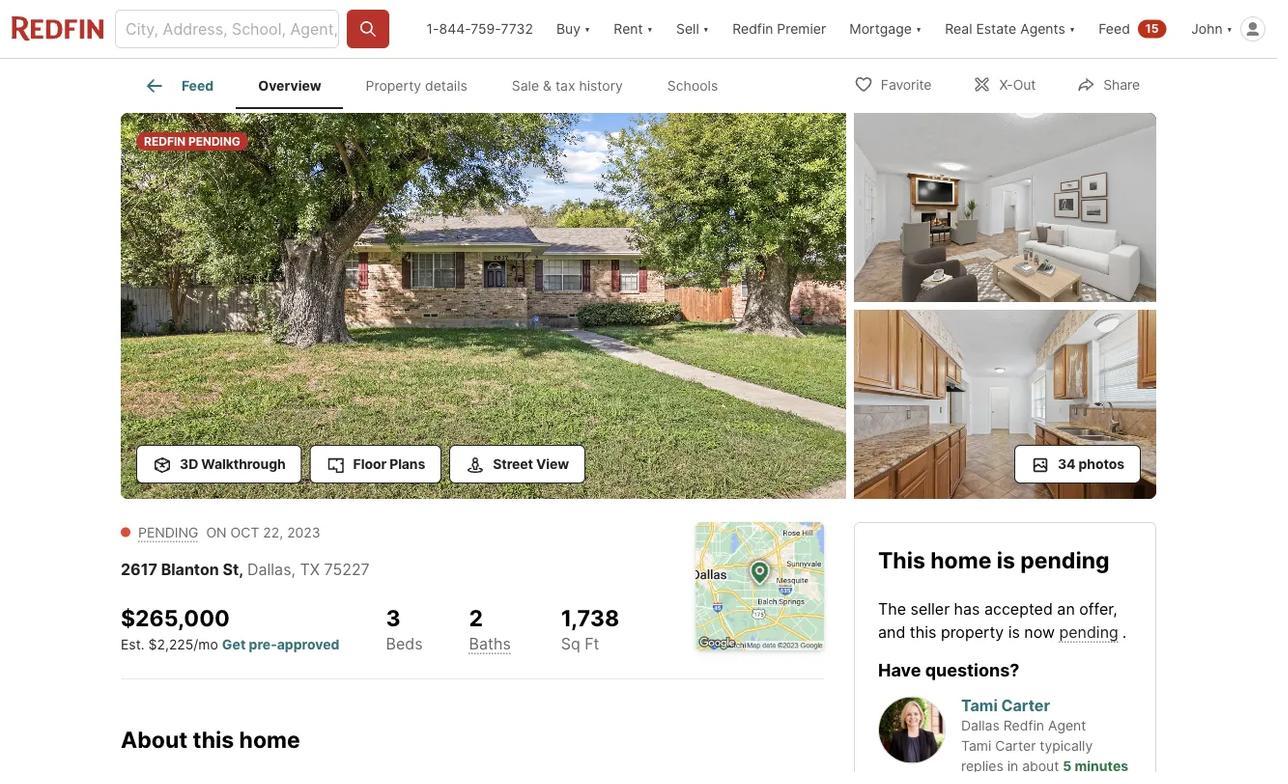 Task type: vqa. For each thing, say whether or not it's contained in the screenshot.
Mortgage
yes



Task type: locate. For each thing, give the bounding box(es) containing it.
home up "has"
[[931, 547, 992, 574]]

dallas down 22, at the left of the page
[[247, 560, 291, 579]]

0 vertical spatial dallas
[[247, 560, 291, 579]]

$2,225
[[148, 636, 194, 653]]

▾ right buy
[[584, 21, 591, 37]]

22,
[[263, 525, 283, 541]]

1 , from the left
[[239, 560, 243, 579]]

pending link
[[138, 525, 199, 541]]

0 horizontal spatial home
[[239, 727, 300, 754]]

0 horizontal spatial redfin
[[732, 21, 773, 37]]

redfin down tami carter link
[[1004, 718, 1044, 734]]

x-out
[[999, 77, 1036, 93]]

view
[[536, 456, 569, 472]]

1 vertical spatial feed
[[182, 78, 214, 94]]

tami up "replies"
[[961, 738, 992, 755]]

buy
[[556, 21, 581, 37]]

pending up an
[[1020, 547, 1110, 574]]

▾ for rent ▾
[[647, 21, 653, 37]]

approved
[[277, 636, 340, 653]]

tami
[[961, 697, 998, 716], [961, 738, 992, 755]]

2 tami from the top
[[961, 738, 992, 755]]

▾ inside buy ▾ dropdown button
[[584, 21, 591, 37]]

34 photos
[[1058, 456, 1125, 472]]

est.
[[121, 636, 145, 653]]

sell
[[676, 21, 699, 37]]

carter up agent
[[1001, 697, 1050, 716]]

1 ▾ from the left
[[584, 21, 591, 37]]

1 horizontal spatial home
[[931, 547, 992, 574]]

tami down the questions?
[[961, 697, 998, 716]]

about
[[121, 727, 188, 754]]

favorite
[[881, 77, 932, 93]]

dallas redfin agenttami carter image
[[878, 697, 946, 764]]

2617 blanton st , dallas , tx 75227
[[121, 560, 370, 579]]

map entry image
[[696, 523, 824, 651]]

1 vertical spatial home
[[239, 727, 300, 754]]

mortgage ▾ button
[[849, 0, 922, 58]]

get pre-approved link
[[222, 636, 340, 653]]

carter for tami carter typically replies in about
[[995, 738, 1036, 755]]

,
[[239, 560, 243, 579], [291, 560, 296, 579]]

plans
[[389, 456, 425, 472]]

sell ▾ button
[[676, 0, 709, 58]]

0 vertical spatial is
[[997, 547, 1015, 574]]

estate
[[976, 21, 1017, 37]]

schools tab
[[645, 63, 740, 109]]

0 horizontal spatial dallas
[[247, 560, 291, 579]]

carter inside tami carter typically replies in about
[[995, 738, 1036, 755]]

pending up blanton
[[138, 525, 199, 541]]

pre-
[[249, 636, 277, 653]]

tami inside the tami carter dallas redfin agent
[[961, 697, 998, 716]]

1 vertical spatial this
[[193, 727, 234, 754]]

0 vertical spatial home
[[931, 547, 992, 574]]

redfin
[[732, 21, 773, 37], [1004, 718, 1044, 734]]

4 ▾ from the left
[[916, 21, 922, 37]]

0 vertical spatial feed
[[1099, 21, 1130, 37]]

mortgage
[[849, 21, 912, 37]]

carter up in
[[995, 738, 1036, 755]]

, left the tx
[[291, 560, 296, 579]]

1 vertical spatial tami
[[961, 738, 992, 755]]

1 vertical spatial dallas
[[961, 718, 1000, 734]]

baths link
[[469, 634, 511, 653]]

rent ▾ button
[[602, 0, 665, 58]]

pending
[[188, 134, 240, 148], [138, 525, 199, 541]]

is up accepted
[[997, 547, 1015, 574]]

2023
[[287, 525, 321, 541]]

this inside the seller has accepted an offer, and this property is now
[[910, 623, 937, 642]]

this home is pending
[[878, 547, 1110, 574]]

▾ right mortgage
[[916, 21, 922, 37]]

home
[[931, 547, 992, 574], [239, 727, 300, 754]]

1 vertical spatial redfin
[[1004, 718, 1044, 734]]

carter inside the tami carter dallas redfin agent
[[1001, 697, 1050, 716]]

pending down offer,
[[1059, 623, 1119, 642]]

1 vertical spatial carter
[[995, 738, 1036, 755]]

.
[[1122, 623, 1127, 642]]

0 vertical spatial this
[[910, 623, 937, 642]]

▾ right rent on the top of the page
[[647, 21, 653, 37]]

is down accepted
[[1008, 623, 1020, 642]]

▾ for buy ▾
[[584, 21, 591, 37]]

dallas down tami carter link
[[961, 718, 1000, 734]]

feed left 15 on the right top of page
[[1099, 21, 1130, 37]]

pending right redfin
[[188, 134, 240, 148]]

2 ▾ from the left
[[647, 21, 653, 37]]

dallas inside the tami carter dallas redfin agent
[[961, 718, 1000, 734]]

0 vertical spatial redfin
[[732, 21, 773, 37]]

have
[[878, 660, 921, 681]]

buy ▾ button
[[545, 0, 602, 58]]

tx
[[300, 560, 320, 579]]

on
[[206, 525, 227, 541]]

get
[[222, 636, 246, 653]]

pending
[[1020, 547, 1110, 574], [1059, 623, 1119, 642]]

oct
[[230, 525, 259, 541]]

x-out button
[[956, 64, 1052, 104]]

tab list
[[121, 59, 756, 109]]

offer,
[[1079, 600, 1118, 619]]

feed up redfin pending
[[182, 78, 214, 94]]

1 horizontal spatial dallas
[[961, 718, 1000, 734]]

an
[[1057, 600, 1075, 619]]

this
[[910, 623, 937, 642], [193, 727, 234, 754]]

tami carter typically replies in about
[[961, 738, 1093, 773]]

street view button
[[449, 445, 585, 484]]

▾ right agents
[[1069, 21, 1075, 37]]

1 horizontal spatial redfin
[[1004, 718, 1044, 734]]

1 tami from the top
[[961, 697, 998, 716]]

redfin left premier
[[732, 21, 773, 37]]

6 ▾ from the left
[[1227, 21, 1233, 37]]

submit search image
[[358, 19, 378, 39]]

sq
[[561, 635, 580, 654]]

this down seller
[[910, 623, 937, 642]]

0 vertical spatial carter
[[1001, 697, 1050, 716]]

redfin
[[144, 134, 186, 148]]

▾ inside rent ▾ dropdown button
[[647, 21, 653, 37]]

tami for tami carter typically replies in about
[[961, 738, 992, 755]]

is
[[997, 547, 1015, 574], [1008, 623, 1020, 642]]

real estate agents ▾ button
[[933, 0, 1087, 58]]

1 vertical spatial is
[[1008, 623, 1020, 642]]

rent ▾
[[614, 21, 653, 37]]

sell ▾ button
[[665, 0, 721, 58]]

2617 blanton st, dallas, tx 75227 image
[[121, 113, 846, 499], [854, 113, 1156, 302], [854, 310, 1156, 499]]

1 horizontal spatial ,
[[291, 560, 296, 579]]

0 horizontal spatial ,
[[239, 560, 243, 579]]

▾ inside real estate agents ▾ "link"
[[1069, 21, 1075, 37]]

redfin inside button
[[732, 21, 773, 37]]

home down pre-
[[239, 727, 300, 754]]

redfin inside the tami carter dallas redfin agent
[[1004, 718, 1044, 734]]

1 horizontal spatial this
[[910, 623, 937, 642]]

photos
[[1079, 456, 1125, 472]]

34 photos button
[[1014, 445, 1141, 484]]

real
[[945, 21, 972, 37]]

0 vertical spatial tami
[[961, 697, 998, 716]]

▾ for john ▾
[[1227, 21, 1233, 37]]

2 baths
[[469, 605, 511, 653]]

▾ right john
[[1227, 21, 1233, 37]]

▾ right sell
[[703, 21, 709, 37]]

3 ▾ from the left
[[703, 21, 709, 37]]

844-
[[439, 21, 471, 37]]

▾ inside sell ▾ dropdown button
[[703, 21, 709, 37]]

pending on oct 22, 2023
[[138, 525, 321, 541]]

3d
[[180, 456, 198, 472]]

the
[[878, 600, 906, 619]]

▾ inside mortgage ▾ dropdown button
[[916, 21, 922, 37]]

about this home
[[121, 727, 300, 754]]

is inside the seller has accepted an offer, and this property is now
[[1008, 623, 1020, 642]]

, down oct
[[239, 560, 243, 579]]

this right about
[[193, 727, 234, 754]]

▾
[[584, 21, 591, 37], [647, 21, 653, 37], [703, 21, 709, 37], [916, 21, 922, 37], [1069, 21, 1075, 37], [1227, 21, 1233, 37]]

0 horizontal spatial feed
[[182, 78, 214, 94]]

out
[[1013, 77, 1036, 93]]

5 ▾ from the left
[[1069, 21, 1075, 37]]

feed
[[1099, 21, 1130, 37], [182, 78, 214, 94]]

redfin pending
[[144, 134, 240, 148]]

tami inside tami carter typically replies in about
[[961, 738, 992, 755]]

sale & tax history
[[512, 78, 623, 94]]

carter
[[1001, 697, 1050, 716], [995, 738, 1036, 755]]

real estate agents ▾
[[945, 21, 1075, 37]]

tax
[[555, 78, 575, 94]]

buy ▾ button
[[556, 0, 591, 58]]



Task type: describe. For each thing, give the bounding box(es) containing it.
&
[[543, 78, 552, 94]]

history
[[579, 78, 623, 94]]

seller
[[911, 600, 950, 619]]

walkthrough
[[201, 456, 286, 472]]

and
[[878, 623, 906, 642]]

7732
[[501, 21, 533, 37]]

feed link
[[143, 74, 214, 98]]

1-844-759-7732 link
[[427, 21, 533, 37]]

0 vertical spatial pending
[[1020, 547, 1110, 574]]

street
[[493, 456, 533, 472]]

15
[[1146, 22, 1159, 36]]

tami for tami carter dallas redfin agent
[[961, 697, 998, 716]]

sale
[[512, 78, 539, 94]]

premier
[[777, 21, 826, 37]]

agents
[[1020, 21, 1065, 37]]

1 vertical spatial pending
[[138, 525, 199, 541]]

$265,000
[[121, 605, 230, 632]]

redfin pending link
[[121, 113, 846, 503]]

the seller has accepted an offer, and this property is now
[[878, 600, 1118, 642]]

have questions?
[[878, 660, 1020, 681]]

typically
[[1040, 738, 1093, 755]]

in
[[1007, 759, 1018, 773]]

0 horizontal spatial this
[[193, 727, 234, 754]]

about
[[1022, 759, 1059, 773]]

baths
[[469, 634, 511, 653]]

2 , from the left
[[291, 560, 296, 579]]

City, Address, School, Agent, ZIP search field
[[115, 10, 339, 48]]

blanton
[[161, 560, 219, 579]]

property details
[[366, 78, 467, 94]]

this
[[878, 547, 925, 574]]

property
[[366, 78, 421, 94]]

34
[[1058, 456, 1076, 472]]

accepted
[[984, 600, 1053, 619]]

share
[[1104, 77, 1140, 93]]

1,738 sq ft
[[561, 605, 619, 654]]

1 vertical spatial pending
[[1059, 623, 1119, 642]]

2617
[[121, 560, 157, 579]]

1-844-759-7732
[[427, 21, 533, 37]]

mortgage ▾
[[849, 21, 922, 37]]

john
[[1191, 21, 1223, 37]]

mortgage ▾ button
[[838, 0, 933, 58]]

3
[[386, 605, 401, 632]]

tami carter link
[[961, 697, 1050, 716]]

pending link
[[1059, 623, 1119, 642]]

1-
[[427, 21, 439, 37]]

favorite button
[[837, 64, 948, 104]]

sell ▾
[[676, 21, 709, 37]]

sale & tax history tab
[[490, 63, 645, 109]]

real estate agents ▾ link
[[945, 0, 1075, 58]]

street view
[[493, 456, 569, 472]]

property
[[941, 623, 1004, 642]]

pending .
[[1059, 623, 1127, 642]]

questions?
[[925, 660, 1020, 681]]

beds
[[386, 634, 423, 653]]

3d walkthrough
[[180, 456, 286, 472]]

75227
[[324, 560, 370, 579]]

3d walkthrough button
[[136, 445, 302, 484]]

759-
[[471, 21, 501, 37]]

carter for tami carter dallas redfin agent
[[1001, 697, 1050, 716]]

agent
[[1048, 718, 1086, 734]]

property details tab
[[344, 63, 490, 109]]

3 beds
[[386, 605, 423, 653]]

replies
[[961, 759, 1004, 773]]

▾ for mortgage ▾
[[916, 21, 922, 37]]

buy ▾
[[556, 21, 591, 37]]

rent
[[614, 21, 643, 37]]

tami carter dallas redfin agent
[[961, 697, 1086, 734]]

tab list containing feed
[[121, 59, 756, 109]]

john ▾
[[1191, 21, 1233, 37]]

1 horizontal spatial feed
[[1099, 21, 1130, 37]]

1,738
[[561, 605, 619, 632]]

x-
[[999, 77, 1013, 93]]

redfin premier
[[732, 21, 826, 37]]

▾ for sell ▾
[[703, 21, 709, 37]]

overview tab
[[236, 63, 344, 109]]

$265,000 est. $2,225 /mo get pre-approved
[[121, 605, 340, 653]]

schools
[[667, 78, 718, 94]]

0 vertical spatial pending
[[188, 134, 240, 148]]

redfin premier button
[[721, 0, 838, 58]]

floor plans
[[353, 456, 425, 472]]

floor
[[353, 456, 386, 472]]

has
[[954, 600, 980, 619]]



